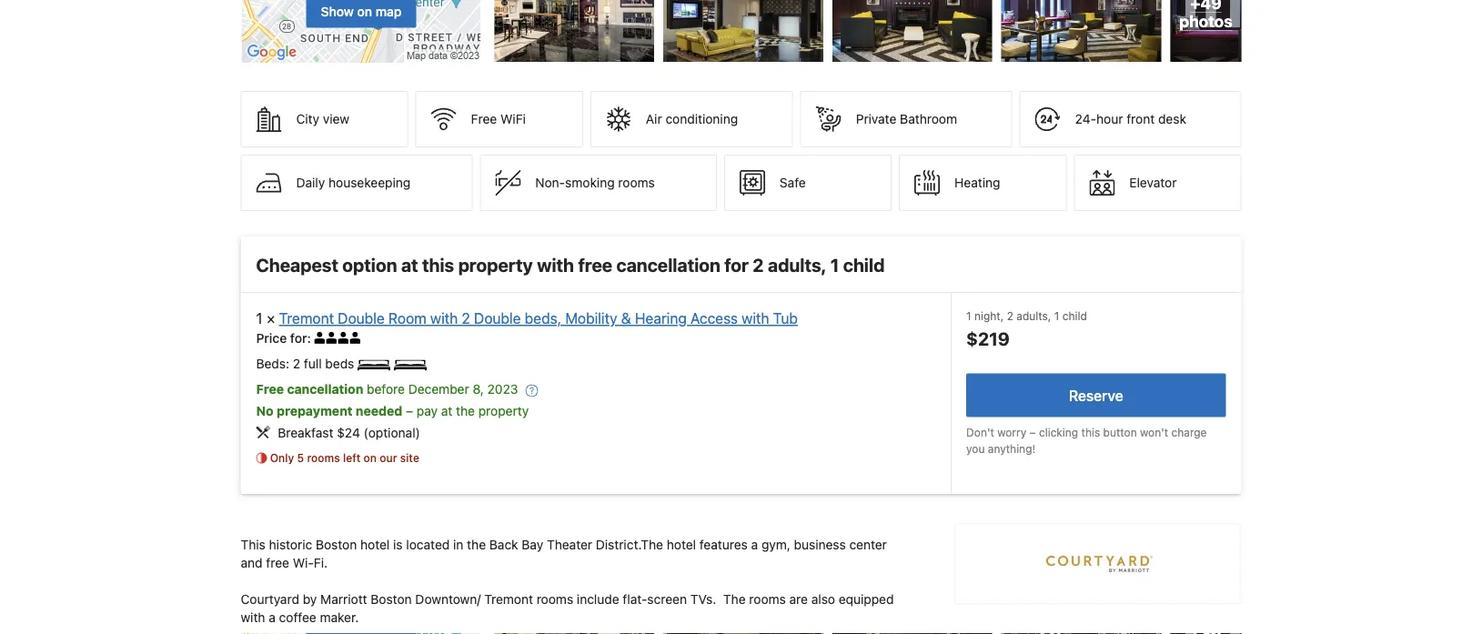 Task type: vqa. For each thing, say whether or not it's contained in the screenshot.
$1,031 2024
no



Task type: locate. For each thing, give the bounding box(es) containing it.
for right price
[[290, 331, 307, 346]]

0 horizontal spatial a
[[269, 610, 276, 625]]

map
[[376, 4, 402, 19]]

child
[[844, 254, 885, 275], [1063, 310, 1088, 322]]

0 horizontal spatial tremont
[[279, 310, 334, 327]]

with inside this historic boston hotel is located in the back bay theater district.the hotel features a gym, business center and free wi-fi. courtyard by marriott boston downtown/ tremont rooms include flat-screen tvs.  the rooms are also equipped with a coffee mak
[[241, 610, 265, 625]]

price
[[256, 331, 287, 346]]

breakfast $24 (optional)
[[278, 426, 420, 441]]

the
[[724, 592, 746, 607]]

1 horizontal spatial boston
[[371, 592, 412, 607]]

are
[[790, 592, 808, 607]]

1 horizontal spatial tremont
[[485, 592, 533, 607]]

0 horizontal spatial double
[[338, 310, 385, 327]]

the down 8,
[[456, 404, 475, 419]]

1
[[831, 254, 840, 275], [967, 310, 972, 322], [1055, 310, 1060, 322]]

double left beds,
[[474, 310, 521, 327]]

tremont double room with 2 double beds, mobility & hearing access with tub link
[[279, 310, 798, 327]]

1 occupancy image from the left
[[314, 332, 326, 344]]

tremont inside this historic boston hotel is located in the back bay theater district.the hotel features a gym, business center and free wi-fi. courtyard by marriott boston downtown/ tremont rooms include flat-screen tvs.  the rooms are also equipped with a coffee mak
[[485, 592, 533, 607]]

0 horizontal spatial at
[[401, 254, 418, 275]]

$219
[[967, 328, 1010, 349]]

1 horizontal spatial for
[[725, 254, 749, 275]]

the inside this historic boston hotel is located in the back bay theater district.the hotel features a gym, business center and free wi-fi. courtyard by marriott boston downtown/ tremont rooms include flat-screen tvs.  the rooms are also equipped with a coffee mak
[[467, 538, 486, 553]]

1 ×
[[256, 310, 275, 327]]

on
[[357, 4, 372, 19], [364, 452, 377, 464]]

1 vertical spatial this
[[1082, 426, 1101, 439]]

1 vertical spatial at
[[441, 404, 453, 419]]

also
[[812, 592, 836, 607]]

screen
[[648, 592, 687, 607]]

0 horizontal spatial –
[[406, 404, 413, 419]]

no
[[256, 404, 274, 419]]

0 horizontal spatial free
[[266, 556, 289, 571]]

double
[[338, 310, 385, 327], [474, 310, 521, 327]]

1 vertical spatial a
[[269, 610, 276, 625]]

free for free cancellation before december 8, 2023
[[256, 382, 284, 397]]

1 vertical spatial property
[[479, 404, 529, 419]]

2 full beds
[[293, 356, 354, 371]]

0 vertical spatial child
[[844, 254, 885, 275]]

1 horizontal spatial double
[[474, 310, 521, 327]]

1 double from the left
[[338, 310, 385, 327]]

1 horizontal spatial free
[[471, 112, 497, 127]]

0 vertical spatial a
[[751, 538, 758, 553]]

1 right night,
[[1055, 310, 1060, 322]]

1 horizontal spatial this
[[1082, 426, 1101, 439]]

on left map
[[357, 4, 372, 19]]

only
[[270, 452, 294, 464]]

air conditioning button
[[591, 91, 793, 148]]

property down 2023
[[479, 404, 529, 419]]

boston up fi.
[[316, 538, 357, 553]]

0 horizontal spatial child
[[844, 254, 885, 275]]

tremont down back
[[485, 592, 533, 607]]

0 horizontal spatial free
[[256, 382, 284, 397]]

rooms left are
[[749, 592, 786, 607]]

at right option in the top left of the page
[[401, 254, 418, 275]]

(optional)
[[364, 426, 420, 441]]

breakfast
[[278, 426, 334, 441]]

1 horizontal spatial adults,
[[1017, 310, 1052, 322]]

1 hotel from the left
[[360, 538, 390, 553]]

city view
[[296, 112, 350, 127]]

night,
[[975, 310, 1004, 322]]

rooms right smoking
[[618, 175, 655, 190]]

0 horizontal spatial for
[[290, 331, 307, 346]]

1 vertical spatial free
[[256, 382, 284, 397]]

0 vertical spatial free
[[471, 112, 497, 127]]

non-smoking rooms
[[535, 175, 655, 190]]

double left room at the left
[[338, 310, 385, 327]]

0 vertical spatial property
[[458, 254, 533, 275]]

0 vertical spatial on
[[357, 4, 372, 19]]

city
[[296, 112, 320, 127]]

show on map
[[321, 4, 402, 19]]

0 vertical spatial cancellation
[[617, 254, 721, 275]]

1 left night,
[[967, 310, 972, 322]]

and
[[241, 556, 263, 571]]

free up no
[[256, 382, 284, 397]]

daily
[[296, 175, 325, 190]]

with down the courtyard in the left of the page
[[241, 610, 265, 625]]

1 vertical spatial cancellation
[[287, 382, 363, 397]]

cancellation up the prepayment
[[287, 382, 363, 397]]

1 vertical spatial child
[[1063, 310, 1088, 322]]

property up 1 × tremont double room with 2 double beds, mobility & hearing access with tub
[[458, 254, 533, 275]]

adults,
[[768, 254, 827, 275], [1017, 310, 1052, 322]]

adults, up tub
[[768, 254, 827, 275]]

0 vertical spatial boston
[[316, 538, 357, 553]]

0 horizontal spatial adults,
[[768, 254, 827, 275]]

daily housekeeping
[[296, 175, 411, 190]]

1 down the safe "button"
[[831, 254, 840, 275]]

hotel
[[360, 538, 390, 553], [667, 538, 696, 553]]

no prepayment needed – pay at the property
[[256, 404, 529, 419]]

1 horizontal spatial a
[[751, 538, 758, 553]]

0 horizontal spatial 1
[[831, 254, 840, 275]]

in
[[453, 538, 464, 553]]

0 vertical spatial adults,
[[768, 254, 827, 275]]

1 horizontal spatial child
[[1063, 310, 1088, 322]]

back
[[490, 538, 518, 553]]

1 vertical spatial –
[[1030, 426, 1036, 439]]

adults, right night,
[[1017, 310, 1052, 322]]

cheapest option at this property with free cancellation for 2 adults, 1 child
[[256, 254, 885, 275]]

access
[[691, 310, 738, 327]]

option
[[343, 254, 397, 275]]

a down the courtyard in the left of the page
[[269, 610, 276, 625]]

free inside button
[[471, 112, 497, 127]]

1 horizontal spatial –
[[1030, 426, 1036, 439]]

1 vertical spatial for
[[290, 331, 307, 346]]

– left pay
[[406, 404, 413, 419]]

cancellation up hearing
[[617, 254, 721, 275]]

1 vertical spatial free
[[266, 556, 289, 571]]

+49
[[1191, 0, 1222, 12]]

0 vertical spatial this
[[422, 254, 454, 275]]

at
[[401, 254, 418, 275], [441, 404, 453, 419]]

tremont up :
[[279, 310, 334, 327]]

a
[[751, 538, 758, 553], [269, 610, 276, 625]]

at right pay
[[441, 404, 453, 419]]

rooms left include
[[537, 592, 574, 607]]

coffee
[[279, 610, 316, 625]]

0 vertical spatial free
[[578, 254, 613, 275]]

reserve
[[1069, 387, 1124, 404]]

child inside 1 night, 2 adults, 1 child $219
[[1063, 310, 1088, 322]]

$24
[[337, 426, 360, 441]]

business
[[794, 538, 846, 553]]

free down the historic
[[266, 556, 289, 571]]

free wifi button
[[416, 91, 583, 148]]

property
[[458, 254, 533, 275], [479, 404, 529, 419]]

center
[[850, 538, 887, 553]]

for
[[725, 254, 749, 275], [290, 331, 307, 346]]

the right 'in'
[[467, 538, 486, 553]]

1 vertical spatial tremont
[[485, 592, 533, 607]]

free inside this historic boston hotel is located in the back bay theater district.the hotel features a gym, business center and free wi-fi. courtyard by marriott boston downtown/ tremont rooms include flat-screen tvs.  the rooms are also equipped with a coffee mak
[[266, 556, 289, 571]]

1 vertical spatial the
[[467, 538, 486, 553]]

free
[[471, 112, 497, 127], [256, 382, 284, 397]]

free up the 'mobility'
[[578, 254, 613, 275]]

city view button
[[241, 91, 408, 148]]

– right worry
[[1030, 426, 1036, 439]]

this left button
[[1082, 426, 1101, 439]]

free for free wifi
[[471, 112, 497, 127]]

occupancy image
[[314, 332, 326, 344], [326, 332, 338, 344], [338, 332, 350, 344], [350, 332, 362, 344]]

smoking
[[565, 175, 615, 190]]

air conditioning
[[646, 112, 738, 127]]

hotel left is
[[360, 538, 390, 553]]

0 vertical spatial at
[[401, 254, 418, 275]]

1 horizontal spatial cancellation
[[617, 254, 721, 275]]

tub
[[773, 310, 798, 327]]

this inside don't worry – clicking this button won't charge you anything!
[[1082, 426, 1101, 439]]

show on map button
[[241, 0, 482, 64], [306, 0, 416, 28]]

worry
[[998, 426, 1027, 439]]

1 horizontal spatial free
[[578, 254, 613, 275]]

0 vertical spatial tremont
[[279, 310, 334, 327]]

a left 'gym,'
[[751, 538, 758, 553]]

hotel left features
[[667, 538, 696, 553]]

tvs.
[[691, 592, 717, 607]]

pay
[[417, 404, 438, 419]]

4 occupancy image from the left
[[350, 332, 362, 344]]

boston right "marriott"
[[371, 592, 412, 607]]

0 horizontal spatial boston
[[316, 538, 357, 553]]

on left our
[[364, 452, 377, 464]]

show
[[321, 4, 354, 19]]

0 horizontal spatial hotel
[[360, 538, 390, 553]]

free left wifi
[[471, 112, 497, 127]]

5
[[297, 452, 304, 464]]

0 vertical spatial for
[[725, 254, 749, 275]]

beds,
[[525, 310, 562, 327]]

1 vertical spatial adults,
[[1017, 310, 1052, 322]]

heating
[[955, 175, 1001, 190]]

boston
[[316, 538, 357, 553], [371, 592, 412, 607]]

tremont
[[279, 310, 334, 327], [485, 592, 533, 607]]

this up room at the left
[[422, 254, 454, 275]]

for up access at the left of the page
[[725, 254, 749, 275]]

rooms
[[618, 175, 655, 190], [307, 452, 340, 464], [537, 592, 574, 607], [749, 592, 786, 607]]

cancellation
[[617, 254, 721, 275], [287, 382, 363, 397]]

0 vertical spatial –
[[406, 404, 413, 419]]

2
[[753, 254, 764, 275], [1007, 310, 1014, 322], [462, 310, 470, 327], [293, 356, 300, 371]]

1 horizontal spatial hotel
[[667, 538, 696, 553]]



Task type: describe. For each thing, give the bounding box(es) containing it.
private bathroom button
[[801, 91, 1013, 148]]

features
[[700, 538, 748, 553]]

0 vertical spatial the
[[456, 404, 475, 419]]

adults, inside 1 night, 2 adults, 1 child $219
[[1017, 310, 1052, 322]]

1 horizontal spatial at
[[441, 404, 453, 419]]

anything!
[[988, 443, 1036, 455]]

downtown/
[[415, 592, 481, 607]]

forkknife image
[[256, 426, 271, 439]]

flat-
[[623, 592, 648, 607]]

bay
[[522, 538, 544, 553]]

with up beds,
[[537, 254, 574, 275]]

conditioning
[[666, 112, 738, 127]]

private
[[856, 112, 897, 127]]

before
[[367, 382, 405, 397]]

2 occupancy image from the left
[[326, 332, 338, 344]]

you
[[967, 443, 985, 455]]

&
[[621, 310, 631, 327]]

beds
[[325, 356, 354, 371]]

front
[[1127, 112, 1155, 127]]

housekeeping
[[329, 175, 411, 190]]

1 vertical spatial boston
[[371, 592, 412, 607]]

fi.
[[314, 556, 328, 571]]

photos
[[1180, 11, 1233, 30]]

by
[[303, 592, 317, 607]]

elevator
[[1130, 175, 1177, 190]]

left
[[343, 452, 361, 464]]

with right room at the left
[[431, 310, 458, 327]]

air
[[646, 112, 662, 127]]

free cancellation before december 8, 2023
[[256, 382, 518, 397]]

is
[[393, 538, 403, 553]]

+49 photos link
[[1171, 0, 1242, 62]]

1 night, 2 adults, 1 child $219
[[967, 310, 1088, 349]]

wi-
[[293, 556, 314, 571]]

site
[[400, 452, 419, 464]]

view
[[323, 112, 350, 127]]

1 × tremont double room with 2 double beds, mobility & hearing access with tub
[[256, 310, 798, 327]]

this historic boston hotel is located in the back bay theater district.the hotel features a gym, business center and free wi-fi. courtyard by marriott boston downtown/ tremont rooms include flat-screen tvs.  the rooms are also equipped with a coffee mak
[[241, 538, 902, 634]]

theater
[[547, 538, 593, 553]]

don't worry – clicking this button won't charge you anything!
[[967, 426, 1207, 455]]

room
[[389, 310, 427, 327]]

more details on meals and payment options image
[[526, 385, 538, 397]]

don't
[[967, 426, 995, 439]]

with left tub
[[742, 310, 770, 327]]

won't
[[1141, 426, 1169, 439]]

safe
[[780, 175, 806, 190]]

include
[[577, 592, 620, 607]]

bathroom
[[900, 112, 958, 127]]

price for :
[[256, 331, 314, 346]]

on inside button
[[357, 4, 372, 19]]

:
[[307, 331, 311, 346]]

rooms right 5
[[307, 452, 340, 464]]

desk
[[1159, 112, 1187, 127]]

2 hotel from the left
[[667, 538, 696, 553]]

3 occupancy image from the left
[[338, 332, 350, 344]]

private bathroom
[[856, 112, 958, 127]]

historic
[[269, 538, 312, 553]]

2023
[[487, 382, 518, 397]]

non-
[[535, 175, 565, 190]]

wifi
[[501, 112, 526, 127]]

our
[[380, 452, 397, 464]]

cheapest
[[256, 254, 339, 275]]

24-
[[1076, 112, 1097, 127]]

0 horizontal spatial cancellation
[[287, 382, 363, 397]]

non-smoking rooms button
[[480, 155, 717, 211]]

8,
[[473, 382, 484, 397]]

located
[[406, 538, 450, 553]]

needed
[[356, 404, 403, 419]]

december
[[408, 382, 469, 397]]

marriott
[[321, 592, 367, 607]]

2 double from the left
[[474, 310, 521, 327]]

daily housekeeping button
[[241, 155, 473, 211]]

prepayment
[[277, 404, 353, 419]]

24-hour front desk button
[[1020, 91, 1242, 148]]

hearing
[[635, 310, 687, 327]]

courtyard
[[241, 592, 299, 607]]

full
[[304, 356, 322, 371]]

2 show on map button from the left
[[306, 0, 416, 28]]

elevator button
[[1074, 155, 1242, 211]]

gym,
[[762, 538, 791, 553]]

mobility
[[566, 310, 618, 327]]

1 vertical spatial on
[[364, 452, 377, 464]]

clicking
[[1039, 426, 1079, 439]]

24-hour front desk
[[1076, 112, 1187, 127]]

1 horizontal spatial 1
[[967, 310, 972, 322]]

button
[[1104, 426, 1137, 439]]

charge
[[1172, 426, 1207, 439]]

reserve link
[[967, 373, 1227, 417]]

2 inside 1 night, 2 adults, 1 child $219
[[1007, 310, 1014, 322]]

hour
[[1097, 112, 1124, 127]]

rooms inside button
[[618, 175, 655, 190]]

free wifi
[[471, 112, 526, 127]]

+49 photos
[[1180, 0, 1233, 30]]

only 5 rooms left on our site
[[270, 452, 419, 464]]

0 horizontal spatial this
[[422, 254, 454, 275]]

– inside don't worry – clicking this button won't charge you anything!
[[1030, 426, 1036, 439]]

2 horizontal spatial 1
[[1055, 310, 1060, 322]]

1 show on map button from the left
[[241, 0, 482, 64]]

courtyard by marriott image
[[1046, 537, 1155, 592]]



